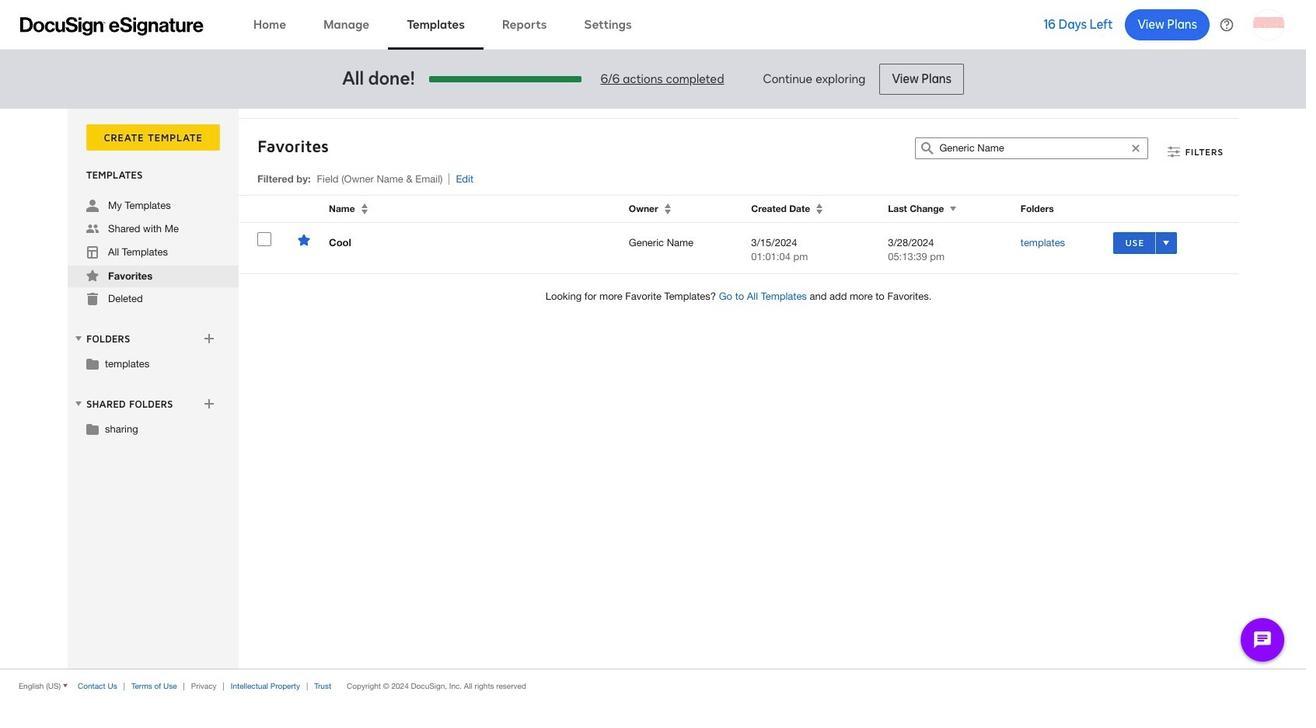 Task type: vqa. For each thing, say whether or not it's contained in the screenshot.
the DocuSignLogo at the left of the page
no



Task type: describe. For each thing, give the bounding box(es) containing it.
your uploaded profile image image
[[1253, 9, 1284, 40]]

star filled image
[[86, 270, 99, 282]]

Search Favorites text field
[[940, 138, 1125, 159]]

folder image
[[86, 358, 99, 370]]

folder image
[[86, 423, 99, 435]]

remove cool from favorites image
[[298, 234, 310, 246]]

view shared folders image
[[72, 398, 85, 410]]

more info region
[[0, 669, 1306, 703]]



Task type: locate. For each thing, give the bounding box(es) containing it.
docusign esignature image
[[20, 17, 204, 35]]

trash image
[[86, 293, 99, 306]]

user image
[[86, 200, 99, 212]]

templates image
[[86, 246, 99, 259]]

view folders image
[[72, 333, 85, 345]]

secondary navigation region
[[68, 109, 1242, 669]]

shared image
[[86, 223, 99, 236]]



